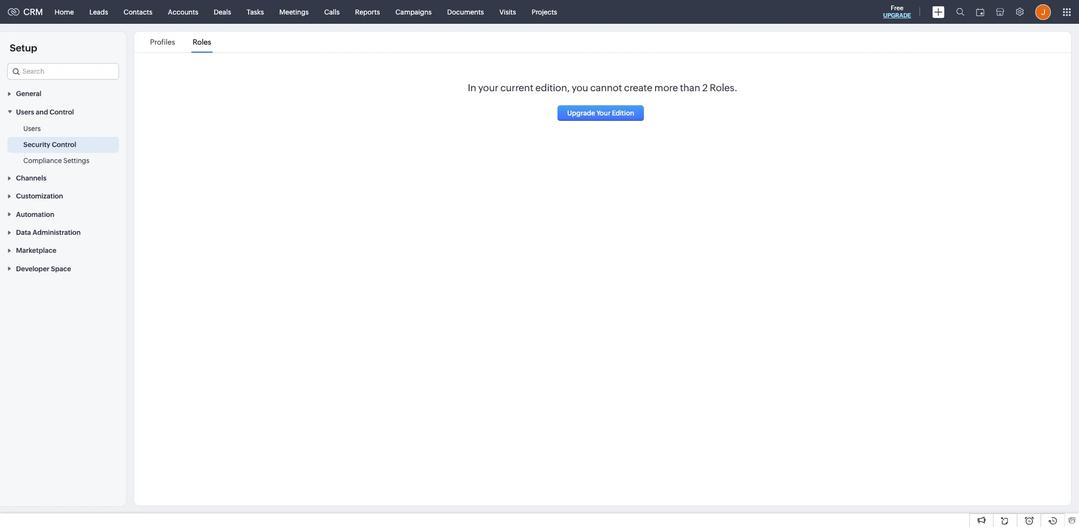 Task type: locate. For each thing, give the bounding box(es) containing it.
channels button
[[0, 169, 126, 187]]

automation button
[[0, 205, 126, 223]]

you
[[572, 82, 588, 93]]

users and control
[[16, 108, 74, 116]]

None field
[[7, 63, 119, 80]]

users and control region
[[0, 121, 126, 169]]

control down general dropdown button
[[50, 108, 74, 116]]

data
[[16, 229, 31, 237]]

profiles link
[[149, 38, 177, 46]]

administration
[[33, 229, 81, 237]]

search image
[[957, 8, 965, 16]]

upgrade
[[884, 12, 911, 19], [567, 109, 595, 117]]

search element
[[951, 0, 971, 24]]

users
[[16, 108, 34, 116], [23, 125, 41, 132]]

data administration button
[[0, 223, 126, 241]]

upgrade down free
[[884, 12, 911, 19]]

meetings link
[[272, 0, 317, 24]]

1 horizontal spatial upgrade
[[884, 12, 911, 19]]

security control link
[[23, 140, 76, 149]]

users inside dropdown button
[[16, 108, 34, 116]]

customization
[[16, 193, 63, 200]]

visits link
[[492, 0, 524, 24]]

create menu image
[[933, 6, 945, 18]]

home
[[55, 8, 74, 16]]

0 vertical spatial upgrade
[[884, 12, 911, 19]]

users up the security at the left of page
[[23, 125, 41, 132]]

upgrade left your
[[567, 109, 595, 117]]

current
[[501, 82, 534, 93]]

tasks
[[247, 8, 264, 16]]

users inside region
[[23, 125, 41, 132]]

contacts
[[124, 8, 152, 16]]

users for users and control
[[16, 108, 34, 116]]

Search text field
[[8, 64, 119, 79]]

visits
[[500, 8, 516, 16]]

list containing profiles
[[141, 32, 220, 52]]

users left and
[[16, 108, 34, 116]]

0 horizontal spatial upgrade
[[567, 109, 595, 117]]

roles
[[193, 38, 211, 46]]

free
[[891, 4, 904, 12]]

1 vertical spatial upgrade
[[567, 109, 595, 117]]

developer
[[16, 265, 49, 273]]

users link
[[23, 124, 41, 133]]

calls link
[[317, 0, 347, 24]]

reports link
[[347, 0, 388, 24]]

control
[[50, 108, 74, 116], [52, 141, 76, 149]]

free upgrade
[[884, 4, 911, 19]]

cannot
[[590, 82, 622, 93]]

create menu element
[[927, 0, 951, 24]]

0 vertical spatial users
[[16, 108, 34, 116]]

list
[[141, 32, 220, 52]]

0 vertical spatial control
[[50, 108, 74, 116]]

1 vertical spatial users
[[23, 125, 41, 132]]

control up the compliance settings at the top left of the page
[[52, 141, 76, 149]]

1 vertical spatial control
[[52, 141, 76, 149]]

settings
[[63, 157, 89, 165]]



Task type: describe. For each thing, give the bounding box(es) containing it.
home link
[[47, 0, 82, 24]]

leads link
[[82, 0, 116, 24]]

security
[[23, 141, 50, 149]]

in
[[468, 82, 476, 93]]

deals
[[214, 8, 231, 16]]

roles link
[[191, 38, 213, 46]]

customization button
[[0, 187, 126, 205]]

tasks link
[[239, 0, 272, 24]]

upgrade inside button
[[567, 109, 595, 117]]

developer space button
[[0, 260, 126, 278]]

compliance settings
[[23, 157, 89, 165]]

general button
[[0, 85, 126, 103]]

security control
[[23, 141, 76, 149]]

more
[[655, 82, 678, 93]]

calendar image
[[976, 8, 985, 16]]

profiles
[[150, 38, 175, 46]]

channels
[[16, 174, 46, 182]]

developer space
[[16, 265, 71, 273]]

leads
[[89, 8, 108, 16]]

in your current edition, you cannot create more than 2 roles.
[[468, 82, 738, 93]]

create
[[624, 82, 653, 93]]

calls
[[324, 8, 340, 16]]

control inside users and control dropdown button
[[50, 108, 74, 116]]

documents link
[[440, 0, 492, 24]]

automation
[[16, 211, 54, 218]]

campaigns link
[[388, 0, 440, 24]]

accounts link
[[160, 0, 206, 24]]

roles.
[[710, 82, 738, 93]]

profile image
[[1036, 4, 1051, 20]]

reports
[[355, 8, 380, 16]]

control inside security control link
[[52, 141, 76, 149]]

deals link
[[206, 0, 239, 24]]

documents
[[447, 8, 484, 16]]

upgrade your edition button
[[558, 105, 644, 121]]

space
[[51, 265, 71, 273]]

your
[[597, 109, 611, 117]]

meetings
[[279, 8, 309, 16]]

upgrade your edition
[[567, 109, 634, 117]]

marketplace
[[16, 247, 56, 255]]

2
[[703, 82, 708, 93]]

setup
[[10, 42, 37, 53]]

projects
[[532, 8, 557, 16]]

projects link
[[524, 0, 565, 24]]

crm
[[23, 7, 43, 17]]

users for users
[[23, 125, 41, 132]]

users and control button
[[0, 103, 126, 121]]

than
[[680, 82, 701, 93]]

profile element
[[1030, 0, 1057, 24]]

marketplace button
[[0, 241, 126, 260]]

and
[[36, 108, 48, 116]]

compliance
[[23, 157, 62, 165]]

contacts link
[[116, 0, 160, 24]]

data administration
[[16, 229, 81, 237]]

campaigns
[[396, 8, 432, 16]]

your
[[478, 82, 499, 93]]

accounts
[[168, 8, 198, 16]]

compliance settings link
[[23, 156, 89, 166]]

crm link
[[8, 7, 43, 17]]

edition
[[612, 109, 634, 117]]

edition,
[[536, 82, 570, 93]]

general
[[16, 90, 41, 98]]



Task type: vqa. For each thing, say whether or not it's contained in the screenshot.
the rightmost Upgrade
yes



